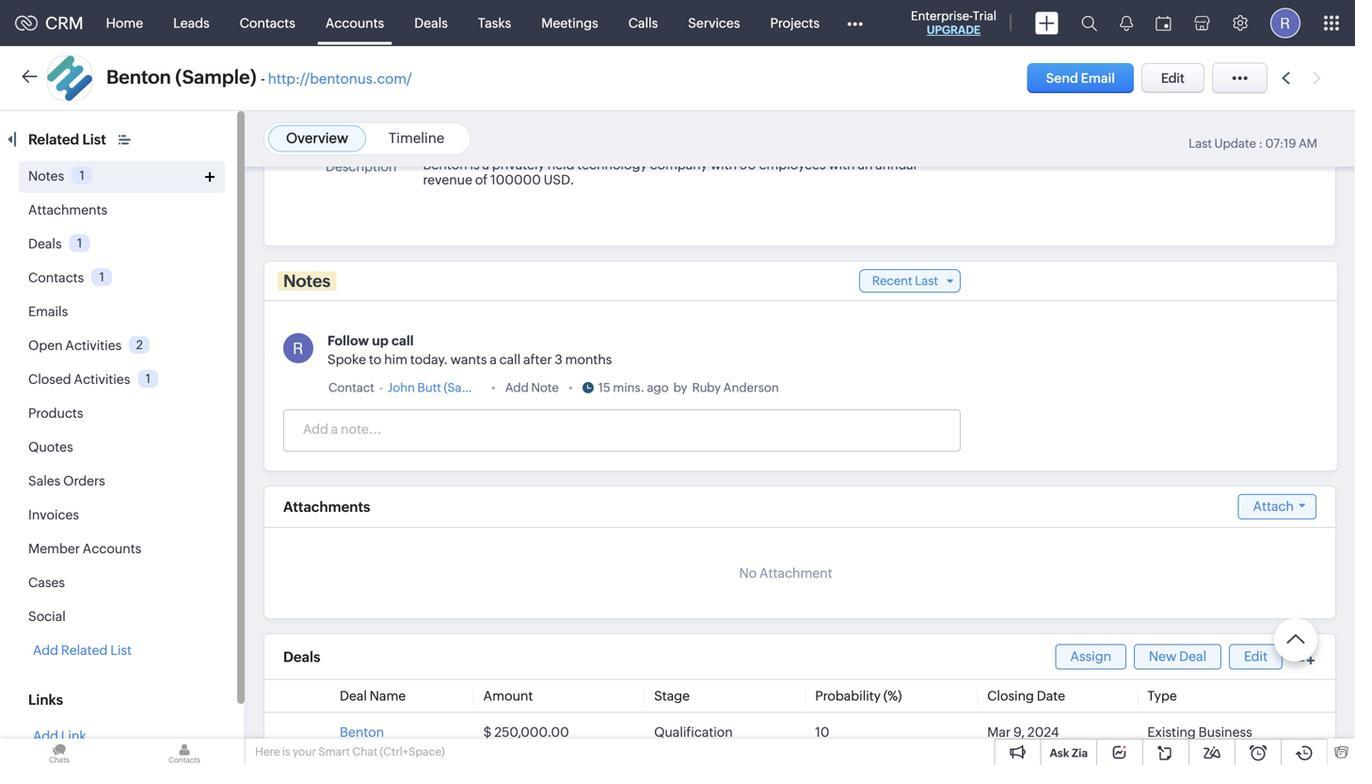 Task type: vqa. For each thing, say whether or not it's contained in the screenshot.
rightmost Partner
no



Task type: locate. For each thing, give the bounding box(es) containing it.
• left add note "link"
[[491, 381, 496, 395]]

- inside "benton (sample) - http://bentonus.com/"
[[261, 71, 265, 87]]

contacts link up "benton (sample) - http://bentonus.com/"
[[225, 0, 310, 46]]

accounts link
[[310, 0, 399, 46]]

0 vertical spatial benton
[[106, 66, 171, 88]]

1 horizontal spatial contacts link
[[225, 0, 310, 46]]

1 horizontal spatial •
[[568, 381, 573, 395]]

qualification
[[654, 725, 733, 740]]

spoke
[[327, 352, 366, 367]]

meetings link
[[526, 0, 613, 46]]

0 horizontal spatial call
[[391, 333, 414, 348]]

(sample) down leads at the top
[[175, 66, 257, 88]]

activities
[[65, 338, 122, 353], [74, 372, 130, 387]]

is inside benton is a privately held technology company with 50 employees with an annual revenue of 100000 usd.
[[470, 157, 480, 172]]

• right the 'note'
[[568, 381, 573, 395]]

0 vertical spatial a
[[482, 157, 489, 172]]

update
[[1214, 136, 1256, 151]]

name
[[370, 688, 406, 703]]

sales orders link
[[28, 473, 105, 488]]

0 horizontal spatial is
[[282, 745, 290, 758]]

create menu element
[[1024, 0, 1070, 46]]

probability (%) link
[[815, 688, 902, 703]]

0 vertical spatial deals link
[[399, 0, 463, 46]]

notes up attachments 'link'
[[28, 168, 64, 184]]

search image
[[1081, 15, 1097, 31]]

a
[[482, 157, 489, 172], [490, 352, 497, 367]]

0 horizontal spatial notes
[[28, 168, 64, 184]]

follow
[[327, 333, 369, 348]]

related up notes link
[[28, 131, 79, 148]]

recent
[[872, 274, 912, 288]]

add left link
[[33, 728, 58, 743]]

1 horizontal spatial accounts
[[325, 16, 384, 31]]

calls link
[[613, 0, 673, 46]]

0 horizontal spatial accounts
[[83, 541, 141, 556]]

0 horizontal spatial with
[[710, 157, 737, 172]]

calls
[[628, 16, 658, 31]]

1 horizontal spatial benton
[[340, 725, 384, 740]]

overview
[[286, 130, 348, 146]]

anderson
[[723, 381, 779, 395]]

1 vertical spatial deals link
[[28, 236, 62, 251]]

benton down timeline link
[[423, 157, 467, 172]]

0 vertical spatial activities
[[65, 338, 122, 353]]

2 horizontal spatial benton
[[423, 157, 467, 172]]

0 horizontal spatial edit
[[1161, 71, 1185, 86]]

0 vertical spatial list
[[82, 131, 106, 148]]

(sample) down wants
[[444, 381, 494, 395]]

0 vertical spatial notes
[[28, 168, 64, 184]]

1 vertical spatial activities
[[74, 372, 130, 387]]

add left the 'note'
[[505, 381, 529, 395]]

with left an
[[828, 157, 855, 172]]

deal inside the new deal link
[[1179, 649, 1207, 664]]

1 vertical spatial is
[[282, 745, 290, 758]]

accounts right member
[[83, 541, 141, 556]]

0 vertical spatial (sample)
[[175, 66, 257, 88]]

1 down attachments 'link'
[[77, 236, 82, 250]]

http://bentonus.com/ link
[[268, 71, 412, 87]]

0 vertical spatial accounts
[[325, 16, 384, 31]]

1 vertical spatial call
[[499, 352, 521, 367]]

1 right notes link
[[80, 168, 85, 182]]

0 vertical spatial edit
[[1161, 71, 1185, 86]]

benton inside benton is a privately held technology company with 50 employees with an annual revenue of 100000 usd.
[[423, 157, 467, 172]]

0 horizontal spatial contacts
[[28, 270, 84, 285]]

revenue
[[423, 172, 472, 187]]

signals image
[[1120, 15, 1133, 31]]

2 vertical spatial add
[[33, 728, 58, 743]]

2 horizontal spatial deals
[[414, 16, 448, 31]]

contact - john butt (sample) • add note •
[[328, 381, 573, 395]]

1 horizontal spatial is
[[470, 157, 480, 172]]

add link
[[33, 728, 86, 743]]

edit right new deal
[[1244, 649, 1268, 664]]

1 horizontal spatial deals
[[283, 649, 320, 665]]

edit inside edit button
[[1161, 71, 1185, 86]]

is left 100000
[[470, 157, 480, 172]]

meetings
[[541, 16, 598, 31]]

new
[[1149, 649, 1177, 664]]

call up him
[[391, 333, 414, 348]]

0 horizontal spatial (sample)
[[175, 66, 257, 88]]

am
[[1299, 136, 1317, 151]]

last update : 07:19 am
[[1189, 136, 1317, 151]]

add for add link
[[33, 728, 58, 743]]

1 vertical spatial last
[[915, 274, 938, 288]]

0 horizontal spatial benton
[[106, 66, 171, 88]]

1 horizontal spatial attachments
[[283, 499, 370, 515]]

2 with from the left
[[828, 157, 855, 172]]

ruby
[[692, 381, 721, 395]]

0 horizontal spatial -
[[261, 71, 265, 87]]

3
[[555, 352, 563, 367]]

date
[[1037, 688, 1065, 703]]

1 horizontal spatial deal
[[1179, 649, 1207, 664]]

Add a note... field
[[284, 420, 959, 439]]

crm link
[[15, 13, 83, 33]]

deal left name
[[340, 688, 367, 703]]

contacts up "benton (sample) - http://bentonus.com/"
[[240, 16, 295, 31]]

social
[[28, 609, 66, 624]]

attachments link
[[28, 202, 107, 217]]

1 horizontal spatial call
[[499, 352, 521, 367]]

deals
[[414, 16, 448, 31], [28, 236, 62, 251], [283, 649, 320, 665]]

1 horizontal spatial (sample)
[[444, 381, 494, 395]]

contacts up emails
[[28, 270, 84, 285]]

0 vertical spatial is
[[470, 157, 480, 172]]

type
[[1147, 688, 1177, 703]]

last left update
[[1189, 136, 1212, 151]]

enterprise-
[[911, 9, 973, 23]]

recent last
[[872, 274, 938, 288]]

deals link left tasks
[[399, 0, 463, 46]]

assign
[[1070, 649, 1111, 664]]

quotes
[[28, 439, 73, 455]]

of
[[475, 172, 488, 187]]

is left your
[[282, 745, 290, 758]]

chats image
[[0, 739, 119, 765]]

notes up follow
[[283, 271, 331, 291]]

profile image
[[1270, 8, 1301, 38]]

1 vertical spatial deal
[[340, 688, 367, 703]]

contacts link up emails
[[28, 270, 84, 285]]

1 with from the left
[[710, 157, 737, 172]]

calendar image
[[1156, 16, 1172, 31]]

1 right closed activities link
[[146, 372, 151, 386]]

ask zia
[[1050, 747, 1088, 759]]

2 vertical spatial deals
[[283, 649, 320, 665]]

butt
[[417, 381, 441, 395]]

0 vertical spatial deal
[[1179, 649, 1207, 664]]

0 horizontal spatial deals
[[28, 236, 62, 251]]

mar 9, 2024
[[987, 725, 1059, 740]]

1 horizontal spatial deals link
[[399, 0, 463, 46]]

call left after
[[499, 352, 521, 367]]

0 vertical spatial -
[[261, 71, 265, 87]]

invoices link
[[28, 507, 79, 522]]

1 up open activities link on the top left of page
[[99, 270, 104, 284]]

0 vertical spatial call
[[391, 333, 414, 348]]

amount
[[483, 688, 533, 703]]

1 vertical spatial accounts
[[83, 541, 141, 556]]

here
[[255, 745, 280, 758]]

activities up closed activities
[[65, 338, 122, 353]]

(sample)
[[175, 66, 257, 88], [444, 381, 494, 395]]

- left john
[[379, 381, 383, 395]]

deals link down attachments 'link'
[[28, 236, 62, 251]]

today.
[[410, 352, 448, 367]]

new deal link
[[1134, 644, 1222, 669]]

1 horizontal spatial edit
[[1244, 649, 1268, 664]]

signals element
[[1109, 0, 1144, 46]]

accounts
[[325, 16, 384, 31], [83, 541, 141, 556]]

10
[[815, 725, 830, 740]]

activities down "open activities"
[[74, 372, 130, 387]]

1 vertical spatial benton
[[423, 157, 467, 172]]

months
[[565, 352, 612, 367]]

send email
[[1046, 71, 1115, 86]]

0 vertical spatial last
[[1189, 136, 1212, 151]]

related down the social link
[[61, 643, 108, 658]]

1 vertical spatial notes
[[283, 271, 331, 291]]

accounts up http://bentonus.com/ "link"
[[325, 16, 384, 31]]

a inside follow up call spoke to him today. wants a call after 3 months
[[490, 352, 497, 367]]

1 horizontal spatial list
[[110, 643, 132, 658]]

1 horizontal spatial with
[[828, 157, 855, 172]]

0 vertical spatial contacts link
[[225, 0, 310, 46]]

a left privately
[[482, 157, 489, 172]]

a right wants
[[490, 352, 497, 367]]

benton down home link at the left of the page
[[106, 66, 171, 88]]

deal right new
[[1179, 649, 1207, 664]]

is for a
[[470, 157, 480, 172]]

0 vertical spatial contacts
[[240, 16, 295, 31]]

with left 50
[[710, 157, 737, 172]]

1 vertical spatial contacts
[[28, 270, 84, 285]]

no
[[739, 566, 757, 581]]

your
[[293, 745, 316, 758]]

orders
[[63, 473, 105, 488]]

create menu image
[[1035, 12, 1059, 34]]

1 vertical spatial add
[[33, 643, 58, 658]]

closed
[[28, 372, 71, 387]]

attachments
[[28, 202, 107, 217], [283, 499, 370, 515]]

1 horizontal spatial contacts
[[240, 16, 295, 31]]

0 horizontal spatial attachments
[[28, 202, 107, 217]]

contacts
[[240, 16, 295, 31], [28, 270, 84, 285]]

0 horizontal spatial contacts link
[[28, 270, 84, 285]]

company
[[650, 157, 708, 172]]

•
[[491, 381, 496, 395], [568, 381, 573, 395]]

leads
[[173, 16, 209, 31]]

1 vertical spatial edit
[[1244, 649, 1268, 664]]

sales orders
[[28, 473, 105, 488]]

1 horizontal spatial notes
[[283, 271, 331, 291]]

1 horizontal spatial -
[[379, 381, 383, 395]]

2
[[136, 338, 143, 352]]

deals link
[[399, 0, 463, 46], [28, 236, 62, 251]]

previous record image
[[1282, 72, 1290, 84]]

edit down calendar image
[[1161, 71, 1185, 86]]

add related list
[[33, 643, 132, 658]]

benton up chat
[[340, 725, 384, 740]]

1 vertical spatial a
[[490, 352, 497, 367]]

sales
[[28, 473, 60, 488]]

open activities link
[[28, 338, 122, 353]]

him
[[384, 352, 407, 367]]

1 for deals
[[77, 236, 82, 250]]

0 vertical spatial deals
[[414, 16, 448, 31]]

contacts link
[[225, 0, 310, 46], [28, 270, 84, 285]]

1 vertical spatial attachments
[[283, 499, 370, 515]]

add down the social link
[[33, 643, 58, 658]]

last right recent
[[915, 274, 938, 288]]

0 horizontal spatial •
[[491, 381, 496, 395]]

- left http://bentonus.com/ in the top of the page
[[261, 71, 265, 87]]



Task type: describe. For each thing, give the bounding box(es) containing it.
benton for is
[[423, 157, 467, 172]]

note
[[531, 381, 559, 395]]

is for your
[[282, 745, 290, 758]]

benton link
[[340, 725, 384, 740]]

$
[[483, 725, 492, 740]]

links
[[28, 692, 63, 708]]

deals inside deals link
[[414, 16, 448, 31]]

activities for open activities
[[65, 338, 122, 353]]

wants
[[450, 352, 487, 367]]

send
[[1046, 71, 1078, 86]]

edit button
[[1141, 63, 1205, 93]]

products
[[28, 406, 83, 421]]

cases
[[28, 575, 65, 590]]

deal name
[[340, 688, 406, 703]]

add for add related list
[[33, 643, 58, 658]]

ask
[[1050, 747, 1069, 759]]

1 vertical spatial related
[[61, 643, 108, 658]]

probability
[[815, 688, 881, 703]]

description
[[326, 159, 397, 174]]

overview link
[[286, 130, 348, 146]]

1 vertical spatial -
[[379, 381, 383, 395]]

invoices
[[28, 507, 79, 522]]

activities for closed activities
[[74, 372, 130, 387]]

2 • from the left
[[568, 381, 573, 395]]

existing business
[[1147, 725, 1252, 740]]

held
[[547, 157, 575, 172]]

a inside benton is a privately held technology company with 50 employees with an annual revenue of 100000 usd.
[[482, 157, 489, 172]]

2 vertical spatial benton
[[340, 725, 384, 740]]

to
[[369, 352, 381, 367]]

leads link
[[158, 0, 225, 46]]

15
[[598, 381, 611, 395]]

attach link
[[1238, 494, 1317, 519]]

emails
[[28, 304, 68, 319]]

assign link
[[1055, 644, 1126, 669]]

projects link
[[755, 0, 835, 46]]

Other Modules field
[[835, 8, 875, 38]]

smart
[[318, 745, 350, 758]]

add note link
[[505, 378, 559, 397]]

250,000.00
[[494, 725, 569, 740]]

open activities
[[28, 338, 122, 353]]

$ 250,000.00
[[483, 725, 569, 740]]

related list
[[28, 131, 109, 148]]

no attachment
[[739, 566, 832, 581]]

notes link
[[28, 168, 64, 184]]

1 for notes
[[80, 168, 85, 182]]

attach
[[1253, 499, 1294, 514]]

by ruby anderson
[[673, 381, 779, 395]]

existing
[[1147, 725, 1196, 740]]

crm
[[45, 13, 83, 33]]

mins.
[[613, 381, 645, 395]]

quotes link
[[28, 439, 73, 455]]

member accounts link
[[28, 541, 141, 556]]

(ctrl+space)
[[380, 745, 445, 758]]

2024
[[1027, 725, 1059, 740]]

trial
[[973, 9, 997, 23]]

an
[[858, 157, 873, 172]]

0 horizontal spatial last
[[915, 274, 938, 288]]

email
[[1081, 71, 1115, 86]]

stage link
[[654, 688, 690, 703]]

contact
[[328, 381, 374, 395]]

15 mins. ago
[[598, 381, 669, 395]]

by
[[673, 381, 687, 395]]

1 for closed activities
[[146, 372, 151, 386]]

07:19
[[1265, 136, 1296, 151]]

stage
[[654, 688, 690, 703]]

(%)
[[883, 688, 902, 703]]

0 vertical spatial attachments
[[28, 202, 107, 217]]

:
[[1259, 136, 1263, 151]]

1 vertical spatial (sample)
[[444, 381, 494, 395]]

timeline
[[389, 130, 445, 146]]

1 • from the left
[[491, 381, 496, 395]]

upgrade
[[927, 24, 981, 36]]

timeline link
[[389, 130, 445, 146]]

emails link
[[28, 304, 68, 319]]

up
[[372, 333, 389, 348]]

100000
[[490, 172, 541, 187]]

usd.
[[544, 172, 574, 187]]

member accounts
[[28, 541, 141, 556]]

1 vertical spatial deals
[[28, 236, 62, 251]]

benton is a privately held technology company with 50 employees with an annual revenue of 100000 usd.
[[423, 157, 919, 187]]

1 horizontal spatial last
[[1189, 136, 1212, 151]]

closing date link
[[987, 688, 1065, 703]]

1 for contacts
[[99, 270, 104, 284]]

tasks
[[478, 16, 511, 31]]

social link
[[28, 609, 66, 624]]

enterprise-trial upgrade
[[911, 9, 997, 36]]

type link
[[1147, 688, 1177, 703]]

products link
[[28, 406, 83, 421]]

search element
[[1070, 0, 1109, 46]]

profile element
[[1259, 0, 1312, 46]]

tasks link
[[463, 0, 526, 46]]

0 horizontal spatial list
[[82, 131, 106, 148]]

probability (%)
[[815, 688, 902, 703]]

1 vertical spatial list
[[110, 643, 132, 658]]

employees
[[759, 157, 826, 172]]

1 vertical spatial contacts link
[[28, 270, 84, 285]]

edit inside edit link
[[1244, 649, 1268, 664]]

9,
[[1013, 725, 1025, 740]]

member
[[28, 541, 80, 556]]

0 vertical spatial add
[[505, 381, 529, 395]]

projects
[[770, 16, 820, 31]]

open
[[28, 338, 63, 353]]

0 horizontal spatial deals link
[[28, 236, 62, 251]]

attachment
[[759, 566, 832, 581]]

benton for (sample)
[[106, 66, 171, 88]]

next record image
[[1313, 72, 1325, 84]]

contacts image
[[125, 739, 244, 765]]

services
[[688, 16, 740, 31]]

annual
[[875, 157, 917, 172]]

0 vertical spatial related
[[28, 131, 79, 148]]

send email button
[[1027, 63, 1134, 93]]

0 horizontal spatial deal
[[340, 688, 367, 703]]

edit link
[[1229, 644, 1283, 669]]

closed activities
[[28, 372, 130, 387]]

logo image
[[15, 16, 38, 31]]



